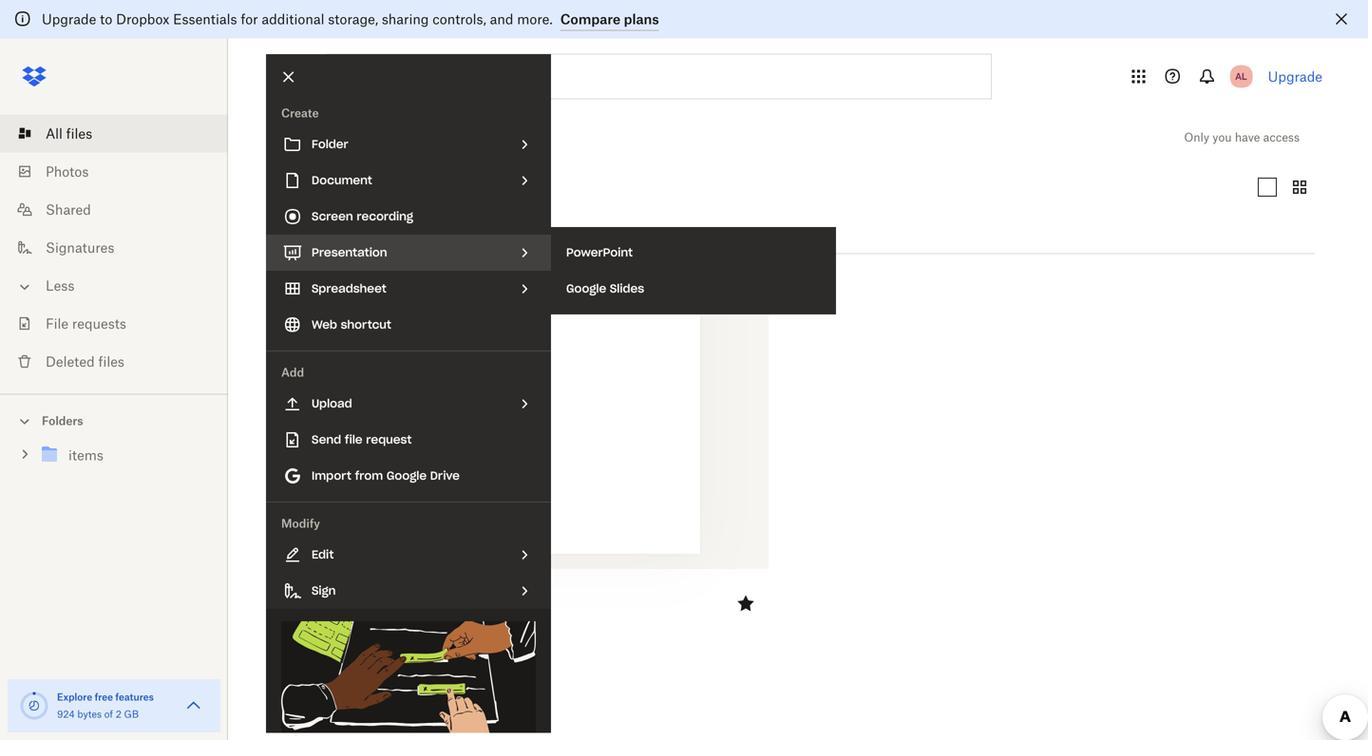Task type: locate. For each thing, give the bounding box(es) containing it.
list
[[0, 103, 228, 394]]

shortcut
[[341, 318, 392, 332]]

slides
[[610, 281, 645, 296]]

all files down create
[[266, 124, 342, 151]]

0 horizontal spatial upgrade
[[42, 11, 96, 27]]

folder
[[312, 137, 349, 152]]

access
[[1264, 130, 1301, 145]]

files for all files link
[[66, 125, 92, 142]]

web
[[312, 318, 337, 332]]

files
[[297, 124, 342, 151], [66, 125, 92, 142], [98, 354, 125, 370]]

send file request
[[312, 433, 412, 447]]

files down file requests link
[[98, 354, 125, 370]]

all files list item
[[0, 115, 228, 153]]

alert
[[0, 0, 1369, 39]]

sign
[[312, 584, 336, 598]]

1 vertical spatial bytes
[[77, 709, 102, 721]]

0 horizontal spatial google
[[387, 469, 427, 483]]

of
[[104, 709, 113, 721]]

menu containing folder
[[266, 54, 551, 741]]

bytes down the sign
[[325, 607, 355, 621]]

edit menu item
[[266, 537, 551, 573]]

file requests
[[46, 316, 126, 332]]

all files inside list item
[[46, 125, 92, 142]]

explore
[[57, 692, 92, 703]]

all
[[266, 124, 291, 151], [46, 125, 63, 142]]

menu
[[266, 54, 551, 741], [551, 227, 837, 315]]

recents
[[281, 179, 332, 195]]

upgrade link
[[1269, 68, 1323, 85]]

presentation
[[312, 245, 387, 260]]

1 horizontal spatial upgrade
[[1269, 68, 1323, 85]]

bytes inside resume pdf • 809 bytes
[[325, 607, 355, 621]]

import
[[312, 469, 352, 483]]

to
[[100, 11, 112, 27]]

0 horizontal spatial all
[[46, 125, 63, 142]]

have
[[1236, 130, 1261, 145]]

starred
[[370, 179, 418, 195]]

menu containing powerpoint
[[551, 227, 837, 315]]

bytes left of
[[77, 709, 102, 721]]

google
[[567, 281, 607, 296], [387, 469, 427, 483]]

bytes
[[325, 607, 355, 621], [77, 709, 102, 721]]

google inside 'menu item'
[[387, 469, 427, 483]]

google down send file request menu item
[[387, 469, 427, 483]]

upgrade up access
[[1269, 68, 1323, 85]]

send
[[312, 433, 341, 447]]

photos link
[[15, 153, 228, 191]]

deleted
[[46, 354, 95, 370]]

bytes for resume
[[325, 607, 355, 621]]

photos
[[46, 164, 89, 180]]

recording
[[357, 209, 414, 224]]

explore free features 924 bytes of 2 gb
[[57, 692, 154, 721]]

name column header
[[266, 223, 456, 246]]

2
[[116, 709, 122, 721]]

additional
[[262, 11, 325, 27]]

1 horizontal spatial all
[[266, 124, 291, 151]]

only
[[1185, 130, 1210, 145]]

pdf
[[267, 607, 290, 621]]

1 horizontal spatial all files
[[266, 124, 342, 151]]

screen recording
[[312, 209, 414, 224]]

upgrade left 'to' at left top
[[42, 11, 96, 27]]

1 horizontal spatial bytes
[[325, 607, 355, 621]]

name
[[266, 227, 305, 243]]

all files
[[266, 124, 342, 151], [46, 125, 92, 142]]

folders button
[[0, 406, 228, 434]]

bytes inside explore free features 924 bytes of 2 gb
[[77, 709, 102, 721]]

0 horizontal spatial all files
[[46, 125, 92, 142]]

upgrade to dropbox essentials for additional storage, sharing controls, and more. compare plans
[[42, 11, 659, 27]]

all files up photos
[[46, 125, 92, 142]]

0 horizontal spatial bytes
[[77, 709, 102, 721]]

1 vertical spatial upgrade
[[1269, 68, 1323, 85]]

powerpoint
[[567, 245, 633, 260]]

files inside list item
[[66, 125, 92, 142]]

dropbox image
[[15, 58, 53, 96]]

starred button
[[355, 172, 433, 202]]

0 vertical spatial upgrade
[[42, 11, 96, 27]]

close image
[[273, 61, 305, 93]]

features
[[115, 692, 154, 703]]

files up photos
[[66, 125, 92, 142]]

request
[[366, 433, 412, 447]]

upgrade
[[42, 11, 96, 27], [1269, 68, 1323, 85]]

screen
[[312, 209, 353, 224]]

0 vertical spatial google
[[567, 281, 607, 296]]

google down powerpoint
[[567, 281, 607, 296]]

file requests link
[[15, 305, 228, 343]]

gb
[[124, 709, 139, 721]]

1 horizontal spatial files
[[98, 354, 125, 370]]

spreadsheet
[[312, 281, 387, 296]]

all down create
[[266, 124, 291, 151]]

quota usage element
[[19, 691, 49, 722]]

1 horizontal spatial google
[[567, 281, 607, 296]]

web shortcut menu item
[[266, 307, 551, 343]]

0 vertical spatial bytes
[[325, 607, 355, 621]]

1 vertical spatial google
[[387, 469, 427, 483]]

drive
[[430, 469, 460, 483]]

files down create
[[297, 124, 342, 151]]

google slides
[[567, 281, 645, 296]]

0 horizontal spatial files
[[66, 125, 92, 142]]

edit
[[312, 548, 334, 562]]

alert containing upgrade to dropbox essentials for additional storage, sharing controls, and more.
[[0, 0, 1369, 39]]

all up photos
[[46, 125, 63, 142]]



Task type: vqa. For each thing, say whether or not it's contained in the screenshot.
"to" to the bottom
no



Task type: describe. For each thing, give the bounding box(es) containing it.
upload menu item
[[266, 386, 551, 422]]

document menu item
[[266, 163, 551, 199]]

import from google drive
[[312, 469, 460, 483]]

upload
[[312, 396, 352, 411]]

and
[[490, 11, 514, 27]]

you
[[1213, 130, 1233, 145]]

signatures link
[[15, 229, 228, 267]]

create
[[281, 106, 319, 120]]

file, resume.pdf row
[[260, 67, 769, 634]]

folder menu item
[[266, 126, 551, 163]]

dropbox
[[116, 11, 170, 27]]

import from google drive menu item
[[266, 458, 551, 494]]

controls,
[[433, 11, 487, 27]]

bytes for explore
[[77, 709, 102, 721]]

modify
[[281, 517, 320, 531]]

web shortcut
[[312, 318, 392, 332]]

send file request menu item
[[266, 422, 551, 458]]

essentials
[[173, 11, 237, 27]]

screen recording menu item
[[266, 199, 551, 235]]

924
[[57, 709, 75, 721]]

signatures
[[46, 240, 114, 256]]

all inside list item
[[46, 125, 63, 142]]

folders
[[42, 414, 83, 428]]

resume
[[267, 586, 314, 602]]

for
[[241, 11, 258, 27]]

deleted files
[[46, 354, 125, 370]]

files for deleted files link
[[98, 354, 125, 370]]

more.
[[517, 11, 553, 27]]

2 horizontal spatial files
[[297, 124, 342, 151]]

less image
[[15, 278, 34, 297]]

809
[[300, 607, 322, 621]]

less
[[46, 278, 75, 294]]

compare plans button
[[561, 8, 659, 31]]

from
[[355, 469, 383, 483]]

spreadsheet menu item
[[266, 271, 551, 307]]

requests
[[72, 316, 126, 332]]

recents button
[[266, 172, 347, 202]]

file
[[345, 433, 363, 447]]

upgrade for upgrade to dropbox essentials for additional storage, sharing controls, and more. compare plans
[[42, 11, 96, 27]]

deleted files link
[[15, 343, 228, 381]]

resume pdf • 809 bytes
[[267, 586, 355, 621]]

upgrade for upgrade
[[1269, 68, 1323, 85]]

shared
[[46, 202, 91, 218]]

•
[[293, 607, 297, 621]]

resume button
[[267, 586, 720, 603]]

plans
[[624, 11, 659, 27]]

document
[[312, 173, 372, 188]]

sign menu item
[[266, 573, 551, 609]]

sharing
[[382, 11, 429, 27]]

shared link
[[15, 191, 228, 229]]

all files link
[[15, 115, 228, 153]]

name button
[[266, 223, 426, 246]]

free
[[95, 692, 113, 703]]

storage,
[[328, 11, 378, 27]]

file
[[46, 316, 69, 332]]

presentation menu item
[[266, 235, 551, 271]]

add
[[281, 366, 304, 380]]

list containing all files
[[0, 103, 228, 394]]

compare
[[561, 11, 621, 27]]

only you have access
[[1185, 130, 1301, 145]]



